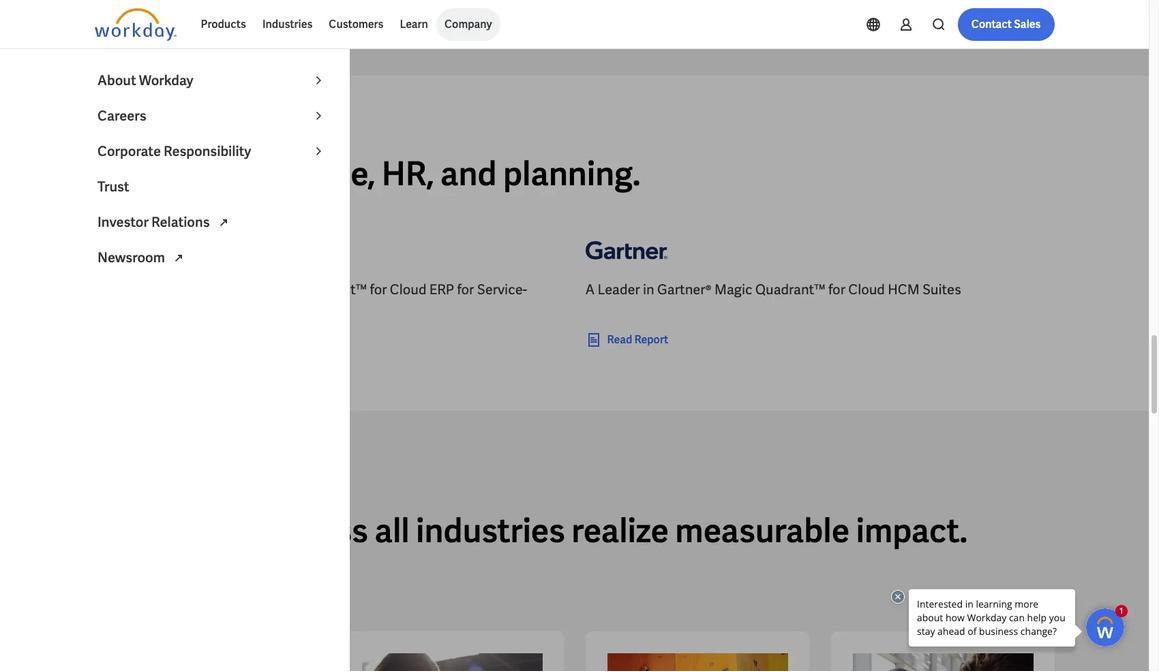 Task type: describe. For each thing, give the bounding box(es) containing it.
responsibility
[[164, 143, 251, 160]]

corporate responsibility button
[[89, 134, 335, 169]]

a for a leader in finance, hr, and planning.
[[94, 153, 117, 195]]

say
[[175, 120, 192, 133]]

industries button
[[254, 8, 321, 41]]

leader
[[124, 153, 217, 195]]

careers button
[[89, 98, 335, 134]]

about workday
[[98, 72, 193, 89]]

centric
[[94, 300, 140, 318]]

contact sales
[[972, 17, 1041, 31]]

read report link
[[585, 332, 668, 349]]

erp
[[429, 281, 454, 299]]

newsroom
[[98, 249, 168, 267]]

finance,
[[257, 153, 375, 195]]

a leader in finance, hr, and planning.
[[94, 153, 641, 195]]

go to the homepage image
[[94, 8, 176, 41]]

2 quadrant™ from the left
[[755, 281, 826, 299]]

and
[[441, 153, 497, 195]]

read report
[[607, 333, 668, 347]]

company
[[445, 17, 492, 31]]

analysts
[[125, 120, 173, 133]]

a leader in 2023 gartner® magic quadrant™ for cloud erp for service- centric enterprises
[[94, 281, 527, 318]]

service-
[[477, 281, 527, 299]]

learn
[[400, 17, 428, 31]]

2 magic from the left
[[715, 281, 753, 299]]

gartner® inside 'a leader in 2023 gartner® magic quadrant™ for cloud erp for service- centric enterprises'
[[199, 281, 253, 299]]

corporate responsibility
[[98, 143, 251, 160]]

hcm
[[888, 281, 920, 299]]

companies across all industries realize measurable impact.
[[94, 510, 968, 553]]

a for a leader in gartner® magic quadrant™ for cloud hcm suites
[[585, 281, 595, 299]]

leader for a leader in 2023 gartner® magic quadrant™ for cloud erp for service- centric enterprises
[[107, 281, 149, 299]]

careers
[[98, 107, 146, 125]]

products
[[201, 17, 246, 31]]

enterprises
[[143, 300, 214, 318]]

in for 2023
[[152, 281, 164, 299]]

learn button
[[392, 8, 436, 41]]

2 gartner® from the left
[[657, 281, 712, 299]]

about workday button
[[89, 63, 335, 98]]

trust
[[98, 178, 129, 196]]

2 for from the left
[[457, 281, 474, 299]]

netflix image
[[362, 654, 542, 672]]

workday
[[139, 72, 193, 89]]

a leader in gartner® magic quadrant™ for cloud hcm suites
[[585, 281, 961, 299]]



Task type: locate. For each thing, give the bounding box(es) containing it.
magic
[[256, 281, 294, 299], [715, 281, 753, 299]]

for left erp
[[370, 281, 387, 299]]

1 gartner® from the left
[[199, 281, 253, 299]]

a inside 'a leader in 2023 gartner® magic quadrant™ for cloud erp for service- centric enterprises'
[[94, 281, 104, 299]]

1 cloud from the left
[[390, 281, 427, 299]]

company button
[[436, 8, 500, 41]]

gartner® up report in the right of the page
[[657, 281, 712, 299]]

leader
[[107, 281, 149, 299], [598, 281, 640, 299]]

leader up read
[[598, 281, 640, 299]]

a for a leader in 2023 gartner® magic quadrant™ for cloud erp for service- centric enterprises
[[94, 281, 104, 299]]

gartner image for 2023
[[94, 231, 176, 270]]

all
[[375, 510, 410, 553]]

0 horizontal spatial cloud
[[390, 281, 427, 299]]

opens in a new tab image
[[170, 251, 187, 267]]

realize
[[572, 510, 669, 553]]

1 horizontal spatial magic
[[715, 281, 753, 299]]

1 horizontal spatial gartner image
[[585, 231, 667, 270]]

1 gartner image from the left
[[94, 231, 176, 270]]

for right erp
[[457, 281, 474, 299]]

gartner image
[[94, 231, 176, 270], [585, 231, 667, 270]]

investor relations
[[98, 213, 212, 231]]

2 cloud from the left
[[849, 281, 885, 299]]

0 horizontal spatial in
[[152, 281, 164, 299]]

contact sales link
[[958, 8, 1055, 41]]

2 horizontal spatial for
[[829, 281, 846, 299]]

a
[[94, 153, 117, 195], [94, 281, 104, 299], [585, 281, 595, 299]]

0 horizontal spatial magic
[[256, 281, 294, 299]]

1 leader from the left
[[107, 281, 149, 299]]

what
[[94, 120, 123, 133]]

leader inside 'a leader in 2023 gartner® magic quadrant™ for cloud erp for service- centric enterprises'
[[107, 281, 149, 299]]

about
[[98, 72, 136, 89]]

0 horizontal spatial gartner image
[[94, 231, 176, 270]]

in up report in the right of the page
[[643, 281, 655, 299]]

a up centric
[[94, 281, 104, 299]]

1 magic from the left
[[256, 281, 294, 299]]

2 gartner image from the left
[[585, 231, 667, 270]]

in up opens in a new tab image
[[224, 153, 251, 195]]

gartner® down newsroom link
[[199, 281, 253, 299]]

cloud inside 'a leader in 2023 gartner® magic quadrant™ for cloud erp for service- centric enterprises'
[[390, 281, 427, 299]]

quadrant™ inside 'a leader in 2023 gartner® magic quadrant™ for cloud erp for service- centric enterprises'
[[297, 281, 367, 299]]

0 horizontal spatial gartner®
[[199, 281, 253, 299]]

companies
[[94, 510, 263, 553]]

leader up centric
[[107, 281, 149, 299]]

customers
[[329, 17, 384, 31]]

customers button
[[321, 8, 392, 41]]

relations
[[151, 213, 210, 231]]

1 horizontal spatial in
[[224, 153, 251, 195]]

cloud left erp
[[390, 281, 427, 299]]

products button
[[193, 8, 254, 41]]

in for finance,
[[224, 153, 251, 195]]

in left 2023
[[152, 281, 164, 299]]

0 horizontal spatial leader
[[107, 281, 149, 299]]

3 for from the left
[[829, 281, 846, 299]]

planning.
[[503, 153, 641, 195]]

magic inside 'a leader in 2023 gartner® magic quadrant™ for cloud erp for service- centric enterprises'
[[256, 281, 294, 299]]

a up read report link
[[585, 281, 595, 299]]

report
[[634, 333, 668, 347]]

bdo canada image
[[853, 654, 1033, 672]]

investor
[[98, 213, 149, 231]]

contact
[[972, 17, 1012, 31]]

1 for from the left
[[370, 281, 387, 299]]

impact.
[[856, 510, 968, 553]]

industries
[[416, 510, 565, 553]]

for left hcm
[[829, 281, 846, 299]]

gartner image for gartner®
[[585, 231, 667, 270]]

1 horizontal spatial gartner®
[[657, 281, 712, 299]]

0 horizontal spatial for
[[370, 281, 387, 299]]

in inside 'a leader in 2023 gartner® magic quadrant™ for cloud erp for service- centric enterprises'
[[152, 281, 164, 299]]

2023
[[166, 281, 196, 299]]

measurable
[[675, 510, 850, 553]]

in
[[224, 153, 251, 195], [152, 281, 164, 299], [643, 281, 655, 299]]

for
[[370, 281, 387, 299], [457, 281, 474, 299], [829, 281, 846, 299]]

opens in a new tab image
[[215, 215, 232, 231]]

1 horizontal spatial quadrant™
[[755, 281, 826, 299]]

2 leader from the left
[[598, 281, 640, 299]]

cloud left hcm
[[849, 281, 885, 299]]

learn all the successes life time fitness achieved with workday. image
[[607, 654, 788, 672]]

1 horizontal spatial cloud
[[849, 281, 885, 299]]

what analysts say
[[94, 120, 192, 133]]

cloud
[[390, 281, 427, 299], [849, 281, 885, 299]]

1 horizontal spatial for
[[457, 281, 474, 299]]

suites
[[923, 281, 961, 299]]

corporate
[[98, 143, 161, 160]]

a down the what
[[94, 153, 117, 195]]

sales
[[1014, 17, 1041, 31]]

1 quadrant™ from the left
[[297, 281, 367, 299]]

2 horizontal spatial in
[[643, 281, 655, 299]]

leader for a leader in gartner® magic quadrant™ for cloud hcm suites
[[598, 281, 640, 299]]

1 horizontal spatial leader
[[598, 281, 640, 299]]

quadrant™
[[297, 281, 367, 299], [755, 281, 826, 299]]

investor relations link
[[89, 205, 335, 240]]

0 horizontal spatial quadrant™
[[297, 281, 367, 299]]

across
[[270, 510, 368, 553]]

industries
[[262, 17, 313, 31]]

read
[[607, 333, 632, 347]]

hr,
[[382, 153, 434, 195]]

in for gartner®
[[643, 281, 655, 299]]

newsroom link
[[89, 240, 335, 276]]

trust link
[[89, 169, 335, 205]]

gartner®
[[199, 281, 253, 299], [657, 281, 712, 299]]



Task type: vqa. For each thing, say whether or not it's contained in the screenshot.
second See Story link from the left
no



